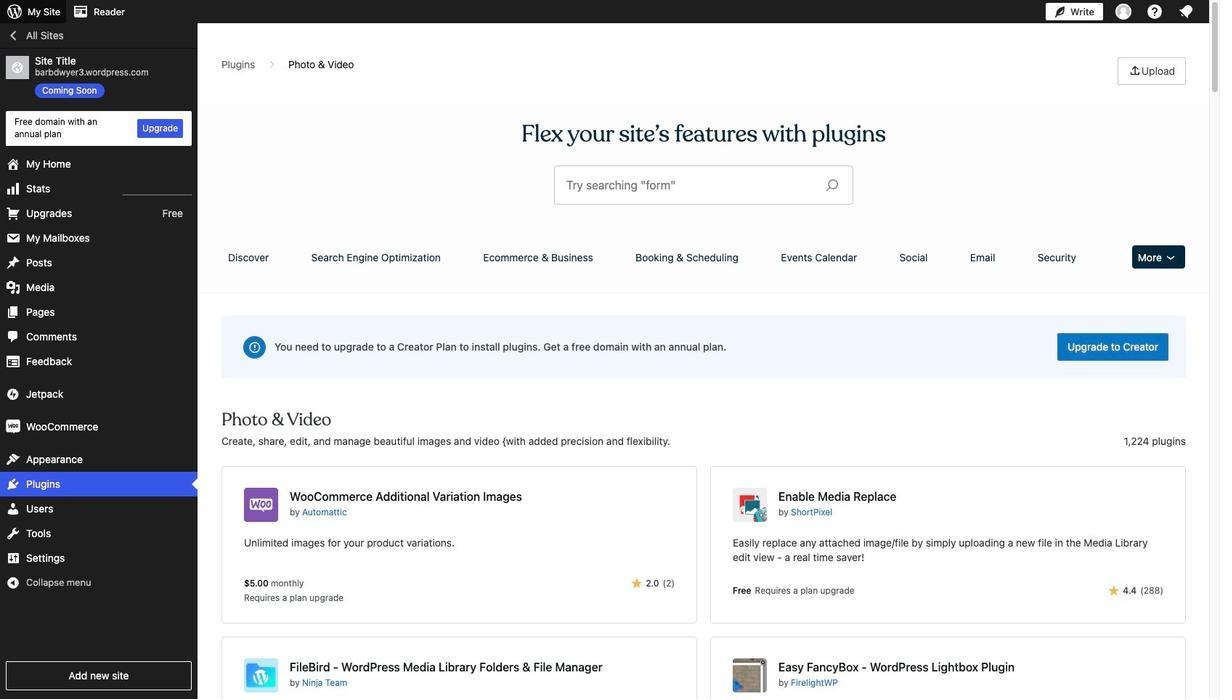 Task type: describe. For each thing, give the bounding box(es) containing it.
1 img image from the top
[[6, 387, 20, 402]]

Search search field
[[567, 166, 815, 204]]

highest hourly views 0 image
[[123, 186, 192, 195]]

2 img image from the top
[[6, 420, 20, 434]]



Task type: vqa. For each thing, say whether or not it's contained in the screenshot.
Dismiss image
no



Task type: locate. For each thing, give the bounding box(es) containing it.
img image
[[6, 387, 20, 402], [6, 420, 20, 434]]

None search field
[[555, 166, 853, 204]]

help image
[[1147, 3, 1164, 20]]

main content
[[217, 57, 1192, 700]]

plugin icon image
[[244, 488, 278, 522], [733, 488, 767, 522], [244, 659, 278, 693], [733, 659, 767, 693]]

manage your notifications image
[[1178, 3, 1195, 20]]

my profile image
[[1116, 4, 1132, 20]]

0 vertical spatial img image
[[6, 387, 20, 402]]

1 vertical spatial img image
[[6, 420, 20, 434]]



